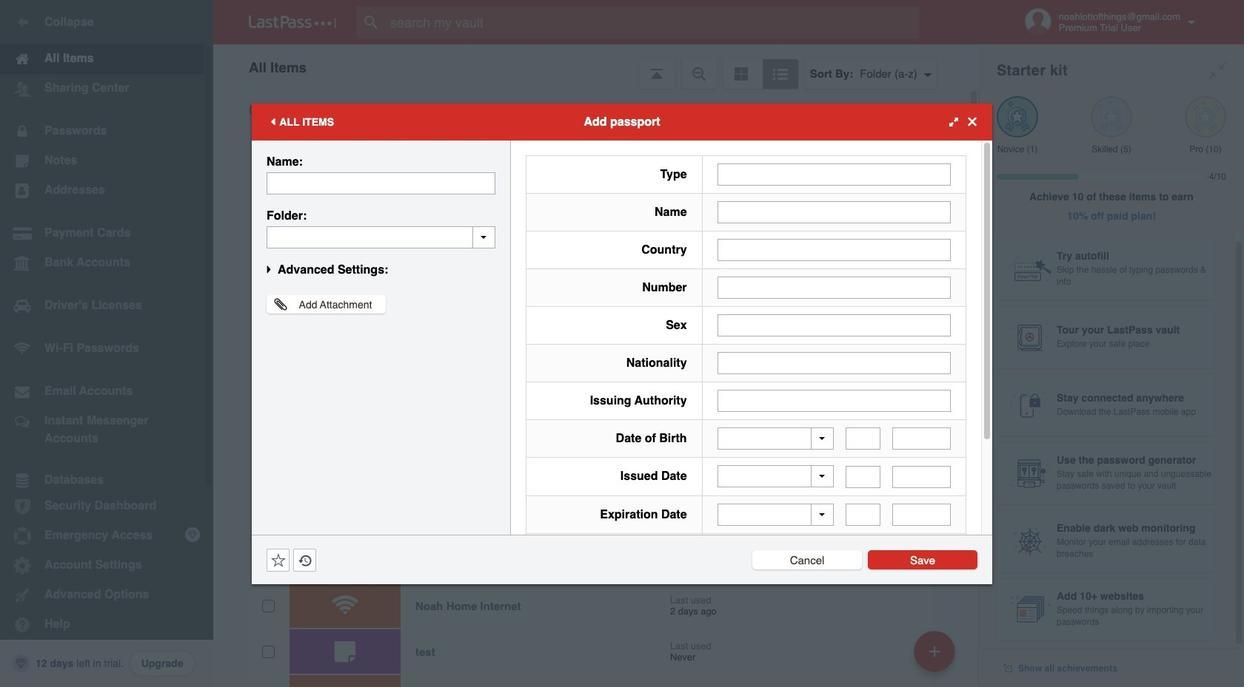 Task type: describe. For each thing, give the bounding box(es) containing it.
main navigation navigation
[[0, 0, 213, 688]]

search my vault text field
[[357, 6, 949, 39]]

lastpass image
[[249, 16, 336, 29]]



Task type: locate. For each thing, give the bounding box(es) containing it.
None text field
[[717, 163, 951, 186], [717, 277, 951, 299], [717, 314, 951, 337], [717, 352, 951, 374], [846, 504, 881, 527], [717, 163, 951, 186], [717, 277, 951, 299], [717, 314, 951, 337], [717, 352, 951, 374], [846, 504, 881, 527]]

None text field
[[267, 172, 495, 194], [717, 201, 951, 223], [267, 226, 495, 248], [717, 239, 951, 261], [717, 390, 951, 412], [846, 428, 881, 450], [892, 428, 951, 450], [846, 466, 881, 488], [892, 466, 951, 488], [892, 504, 951, 527], [267, 172, 495, 194], [717, 201, 951, 223], [267, 226, 495, 248], [717, 239, 951, 261], [717, 390, 951, 412], [846, 428, 881, 450], [892, 428, 951, 450], [846, 466, 881, 488], [892, 466, 951, 488], [892, 504, 951, 527]]

dialog
[[252, 103, 992, 642]]

Search search field
[[357, 6, 949, 39]]

new item navigation
[[909, 627, 964, 688]]

vault options navigation
[[213, 44, 979, 89]]

new item image
[[929, 647, 940, 657]]



Task type: vqa. For each thing, say whether or not it's contained in the screenshot.
caret right image
no



